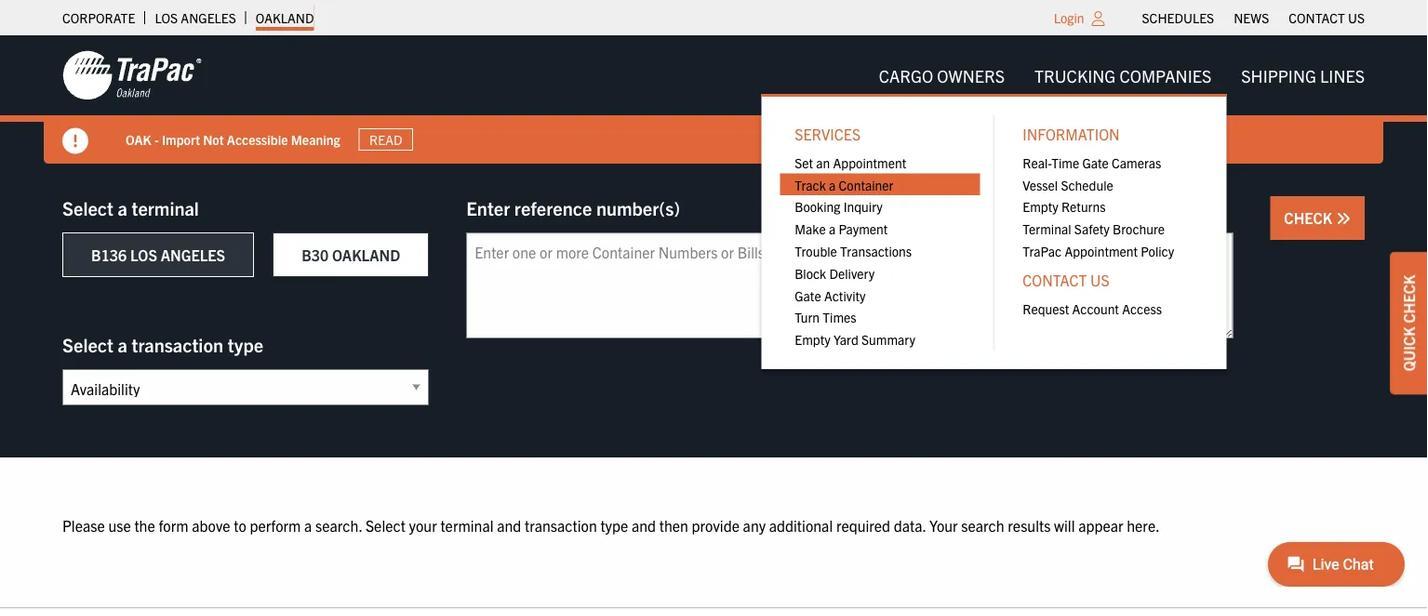 Task type: locate. For each thing, give the bounding box(es) containing it.
0 horizontal spatial and
[[497, 516, 522, 535]]

empty down vessel
[[1023, 198, 1059, 215]]

set an appointment link
[[780, 151, 980, 173]]

select for select a transaction type
[[62, 333, 113, 356]]

a up b136 on the left of the page
[[118, 196, 127, 219]]

contact
[[1289, 9, 1346, 26], [1023, 271, 1088, 289]]

0 vertical spatial us
[[1349, 9, 1366, 26]]

gate inside real-time gate cameras vessel schedule empty returns terminal safety brochure trapac appointment policy
[[1083, 154, 1109, 171]]

menu bar
[[1133, 5, 1375, 31], [762, 57, 1380, 369]]

select left your
[[366, 516, 406, 535]]

information link
[[1008, 116, 1208, 151]]

1 vertical spatial appointment
[[1065, 243, 1139, 259]]

0 vertical spatial oakland
[[256, 9, 314, 26]]

appointment down "terminal safety brochure" link
[[1065, 243, 1139, 259]]

type
[[228, 333, 264, 356], [601, 516, 629, 535]]

track
[[795, 176, 826, 193]]

banner
[[0, 35, 1428, 369]]

los angeles
[[155, 9, 236, 26]]

contact us link
[[1289, 5, 1366, 31], [1008, 262, 1208, 298]]

request
[[1023, 301, 1070, 317]]

menu containing set an appointment
[[780, 151, 980, 351]]

us up lines
[[1349, 9, 1366, 26]]

terminal right your
[[441, 516, 494, 535]]

contact us up lines
[[1289, 9, 1366, 26]]

time
[[1052, 154, 1080, 171]]

0 vertical spatial empty
[[1023, 198, 1059, 215]]

0 horizontal spatial check
[[1285, 209, 1337, 227]]

real-time gate cameras link
[[1008, 151, 1208, 173]]

select for select a terminal
[[62, 196, 113, 219]]

a left search.
[[304, 516, 312, 535]]

contact us link up account
[[1008, 262, 1208, 298]]

returns
[[1062, 198, 1106, 215]]

policy
[[1141, 243, 1175, 259]]

oakland image
[[62, 49, 202, 101]]

0 vertical spatial menu bar
[[1133, 5, 1375, 31]]

1 horizontal spatial check
[[1400, 275, 1419, 324]]

shipping
[[1242, 65, 1317, 86]]

0 horizontal spatial appointment
[[834, 154, 907, 171]]

required
[[837, 516, 891, 535]]

1 vertical spatial select
[[62, 333, 113, 356]]

0 vertical spatial contact
[[1289, 9, 1346, 26]]

2 vertical spatial select
[[366, 516, 406, 535]]

gate up turn
[[795, 287, 822, 304]]

0 vertical spatial contact us
[[1289, 9, 1366, 26]]

contact up request
[[1023, 271, 1088, 289]]

payment
[[839, 220, 888, 237]]

menu bar containing schedules
[[1133, 5, 1375, 31]]

import
[[162, 131, 200, 148]]

a right make
[[829, 220, 836, 237]]

contact us link up lines
[[1289, 5, 1366, 31]]

us up account
[[1091, 271, 1110, 289]]

contact up shipping lines
[[1289, 9, 1346, 26]]

1 horizontal spatial gate
[[1083, 154, 1109, 171]]

quick check link
[[1391, 252, 1428, 395]]

cargo
[[879, 65, 934, 86]]

accessible
[[227, 131, 288, 148]]

select
[[62, 196, 113, 219], [62, 333, 113, 356], [366, 516, 406, 535]]

1 vertical spatial transaction
[[525, 516, 597, 535]]

turn
[[795, 309, 820, 326]]

select up b136 on the left of the page
[[62, 196, 113, 219]]

solid image inside check button
[[1337, 211, 1352, 226]]

0 vertical spatial gate
[[1083, 154, 1109, 171]]

contact us inside menu item
[[1023, 271, 1110, 289]]

b136 los angeles
[[91, 246, 225, 264]]

menu containing real-time gate cameras
[[1008, 151, 1208, 262]]

number(s)
[[597, 196, 681, 219]]

0 horizontal spatial contact us
[[1023, 271, 1110, 289]]

contact us menu item
[[1008, 262, 1208, 320]]

gate
[[1083, 154, 1109, 171], [795, 287, 822, 304]]

0 horizontal spatial oakland
[[256, 9, 314, 26]]

here.
[[1127, 516, 1160, 535]]

container
[[839, 176, 894, 193]]

1 vertical spatial solid image
[[1337, 211, 1352, 226]]

1 horizontal spatial and
[[632, 516, 656, 535]]

1 vertical spatial gate
[[795, 287, 822, 304]]

provide
[[692, 516, 740, 535]]

0 horizontal spatial gate
[[795, 287, 822, 304]]

los
[[155, 9, 178, 26], [130, 246, 157, 264]]

cameras
[[1112, 154, 1162, 171]]

0 horizontal spatial empty
[[795, 331, 831, 348]]

and right your
[[497, 516, 522, 535]]

empty down turn
[[795, 331, 831, 348]]

oakland right los angeles
[[256, 9, 314, 26]]

booking inquiry link
[[780, 196, 980, 218]]

oakland right b30 on the left top
[[332, 246, 400, 264]]

delivery
[[830, 265, 875, 282]]

angeles down select a terminal on the top left of page
[[161, 246, 225, 264]]

1 horizontal spatial contact us link
[[1289, 5, 1366, 31]]

1 horizontal spatial appointment
[[1065, 243, 1139, 259]]

trouble
[[795, 243, 838, 259]]

1 horizontal spatial type
[[601, 516, 629, 535]]

make a payment link
[[780, 218, 980, 240]]

1 vertical spatial us
[[1091, 271, 1110, 289]]

gate inside set an appointment track a container booking inquiry make a payment trouble transactions block delivery gate activity turn times empty yard summary
[[795, 287, 822, 304]]

1 horizontal spatial us
[[1349, 9, 1366, 26]]

to
[[234, 516, 246, 535]]

1 horizontal spatial empty
[[1023, 198, 1059, 215]]

0 vertical spatial check
[[1285, 209, 1337, 227]]

1 vertical spatial angeles
[[161, 246, 225, 264]]

shipping lines
[[1242, 65, 1366, 86]]

0 vertical spatial appointment
[[834, 154, 907, 171]]

oak
[[126, 131, 152, 148]]

los up the oakland image
[[155, 9, 178, 26]]

a
[[829, 176, 836, 193], [118, 196, 127, 219], [829, 220, 836, 237], [118, 333, 127, 356], [304, 516, 312, 535]]

0 vertical spatial transaction
[[132, 333, 224, 356]]

menu
[[762, 94, 1227, 369], [780, 151, 980, 351], [1008, 151, 1208, 262]]

shipping lines link
[[1227, 57, 1380, 94]]

and left then
[[632, 516, 656, 535]]

0 horizontal spatial contact us link
[[1008, 262, 1208, 298]]

menu containing services
[[762, 94, 1227, 369]]

contact for contact us link to the top
[[1289, 9, 1346, 26]]

services link
[[780, 116, 980, 151]]

terminal safety brochure link
[[1008, 218, 1208, 240]]

us inside menu item
[[1091, 271, 1110, 289]]

corporate
[[62, 9, 135, 26]]

contact us
[[1289, 9, 1366, 26], [1023, 271, 1110, 289]]

real-
[[1023, 154, 1052, 171]]

1 horizontal spatial oakland
[[332, 246, 400, 264]]

and
[[497, 516, 522, 535], [632, 516, 656, 535]]

1 horizontal spatial contact us
[[1289, 9, 1366, 26]]

1 vertical spatial contact us
[[1023, 271, 1110, 289]]

schedule
[[1061, 176, 1114, 193]]

1 vertical spatial empty
[[795, 331, 831, 348]]

a right track
[[829, 176, 836, 193]]

0 horizontal spatial type
[[228, 333, 264, 356]]

trapac appointment policy link
[[1008, 240, 1208, 262]]

terminal up b136 los angeles
[[132, 196, 199, 219]]

1 horizontal spatial contact
[[1289, 9, 1346, 26]]

1 vertical spatial terminal
[[441, 516, 494, 535]]

2 and from the left
[[632, 516, 656, 535]]

appointment up container at the right top of the page
[[834, 154, 907, 171]]

select down b136 on the left of the page
[[62, 333, 113, 356]]

account
[[1073, 301, 1120, 317]]

turn times link
[[780, 306, 980, 329]]

los right b136 on the left of the page
[[130, 246, 157, 264]]

0 horizontal spatial contact
[[1023, 271, 1088, 289]]

0 horizontal spatial solid image
[[62, 128, 88, 154]]

terminal
[[132, 196, 199, 219], [441, 516, 494, 535]]

0 vertical spatial select
[[62, 196, 113, 219]]

cargo owners link
[[864, 57, 1020, 94]]

gate up the schedule
[[1083, 154, 1109, 171]]

empty
[[1023, 198, 1059, 215], [795, 331, 831, 348]]

us for the bottommost contact us link
[[1091, 271, 1110, 289]]

1 vertical spatial oakland
[[332, 246, 400, 264]]

1 horizontal spatial solid image
[[1337, 211, 1352, 226]]

empty inside set an appointment track a container booking inquiry make a payment trouble transactions block delivery gate activity turn times empty yard summary
[[795, 331, 831, 348]]

contact inside contact us menu item
[[1023, 271, 1088, 289]]

-
[[154, 131, 159, 148]]

angeles left oakland link
[[181, 9, 236, 26]]

check
[[1285, 209, 1337, 227], [1400, 275, 1419, 324]]

1 vertical spatial contact
[[1023, 271, 1088, 289]]

results
[[1008, 516, 1051, 535]]

0 vertical spatial terminal
[[132, 196, 199, 219]]

solid image
[[62, 128, 88, 154], [1337, 211, 1352, 226]]

contact us for contact us link to the top
[[1289, 9, 1366, 26]]

light image
[[1092, 11, 1105, 26]]

Enter reference number(s) text field
[[467, 233, 1234, 339]]

contact us up request
[[1023, 271, 1110, 289]]

0 horizontal spatial us
[[1091, 271, 1110, 289]]

information menu item
[[1008, 116, 1208, 262]]

appointment
[[834, 154, 907, 171], [1065, 243, 1139, 259]]

0 horizontal spatial terminal
[[132, 196, 199, 219]]

menu for services
[[780, 151, 980, 351]]

login
[[1054, 9, 1085, 26]]

1 vertical spatial menu bar
[[762, 57, 1380, 369]]

1 vertical spatial check
[[1400, 275, 1419, 324]]

your
[[930, 516, 958, 535]]

gate activity link
[[780, 284, 980, 306]]



Task type: vqa. For each thing, say whether or not it's contained in the screenshot.
select a transaction type on the bottom left of the page
yes



Task type: describe. For each thing, give the bounding box(es) containing it.
enter
[[467, 196, 510, 219]]

reference
[[515, 196, 592, 219]]

b30
[[302, 246, 329, 264]]

0 vertical spatial angeles
[[181, 9, 236, 26]]

appointment inside set an appointment track a container booking inquiry make a payment trouble transactions block delivery gate activity turn times empty yard summary
[[834, 154, 907, 171]]

quick
[[1400, 327, 1419, 372]]

oakland link
[[256, 5, 314, 31]]

meaning
[[291, 131, 340, 148]]

owners
[[938, 65, 1005, 86]]

0 horizontal spatial transaction
[[132, 333, 224, 356]]

use
[[108, 516, 131, 535]]

booking
[[795, 198, 841, 215]]

set an appointment track a container booking inquiry make a payment trouble transactions block delivery gate activity turn times empty yard summary
[[795, 154, 916, 348]]

quick check
[[1400, 275, 1419, 372]]

the
[[134, 516, 155, 535]]

check inside button
[[1285, 209, 1337, 227]]

menu for information
[[1008, 151, 1208, 262]]

not
[[203, 131, 224, 148]]

activity
[[825, 287, 866, 304]]

appointment inside real-time gate cameras vessel schedule empty returns terminal safety brochure trapac appointment policy
[[1065, 243, 1139, 259]]

0 vertical spatial solid image
[[62, 128, 88, 154]]

block delivery link
[[780, 262, 980, 284]]

1 vertical spatial los
[[130, 246, 157, 264]]

request account access link
[[1008, 298, 1208, 320]]

b30 oakland
[[302, 246, 400, 264]]

1 and from the left
[[497, 516, 522, 535]]

select a transaction type
[[62, 333, 264, 356]]

1 vertical spatial type
[[601, 516, 629, 535]]

contact for the bottommost contact us link
[[1023, 271, 1088, 289]]

vessel
[[1023, 176, 1058, 193]]

search.
[[316, 516, 362, 535]]

0 vertical spatial contact us link
[[1289, 5, 1366, 31]]

login link
[[1054, 9, 1085, 26]]

services menu item
[[780, 116, 980, 351]]

track a container menu item
[[780, 173, 980, 196]]

1 horizontal spatial transaction
[[525, 516, 597, 535]]

vessel schedule link
[[1008, 173, 1208, 196]]

transactions
[[841, 243, 912, 259]]

trucking companies link
[[1020, 57, 1227, 94]]

inquiry
[[844, 198, 883, 215]]

enter reference number(s)
[[467, 196, 681, 219]]

us for contact us link to the top
[[1349, 9, 1366, 26]]

banner containing cargo owners
[[0, 35, 1428, 369]]

companies
[[1120, 65, 1212, 86]]

trucking companies menu item
[[762, 57, 1227, 369]]

summary
[[862, 331, 916, 348]]

please use the form above to perform a search. select your terminal and transaction type and then provide any additional required data. your search results will appear here.
[[62, 516, 1160, 535]]

1 vertical spatial contact us link
[[1008, 262, 1208, 298]]

menu for trucking companies
[[762, 94, 1227, 369]]

access
[[1123, 301, 1163, 317]]

terminal
[[1023, 220, 1072, 237]]

read link
[[359, 128, 413, 151]]

trouble transactions link
[[780, 240, 980, 262]]

read
[[370, 131, 403, 148]]

please
[[62, 516, 105, 535]]

then
[[660, 516, 689, 535]]

lines
[[1321, 65, 1366, 86]]

0 vertical spatial los
[[155, 9, 178, 26]]

appear
[[1079, 516, 1124, 535]]

set
[[795, 154, 814, 171]]

news
[[1234, 9, 1270, 26]]

corporate link
[[62, 5, 135, 31]]

data.
[[894, 516, 927, 535]]

a down b136 on the left of the page
[[118, 333, 127, 356]]

news link
[[1234, 5, 1270, 31]]

schedules link
[[1143, 5, 1215, 31]]

trucking
[[1035, 65, 1116, 86]]

empty yard summary link
[[780, 329, 980, 351]]

trucking companies
[[1035, 65, 1212, 86]]

brochure
[[1113, 220, 1166, 237]]

trapac
[[1023, 243, 1062, 259]]

an
[[817, 154, 831, 171]]

1 horizontal spatial terminal
[[441, 516, 494, 535]]

empty inside real-time gate cameras vessel schedule empty returns terminal safety brochure trapac appointment policy
[[1023, 198, 1059, 215]]

search
[[962, 516, 1005, 535]]

yard
[[834, 331, 859, 348]]

check button
[[1271, 196, 1366, 240]]

perform
[[250, 516, 301, 535]]

block
[[795, 265, 827, 282]]

contact us for the bottommost contact us link
[[1023, 271, 1110, 289]]

0 vertical spatial type
[[228, 333, 264, 356]]

safety
[[1075, 220, 1110, 237]]

menu bar containing cargo owners
[[762, 57, 1380, 369]]

times
[[823, 309, 857, 326]]

real-time gate cameras vessel schedule empty returns terminal safety brochure trapac appointment policy
[[1023, 154, 1175, 259]]

form
[[159, 516, 189, 535]]

any
[[743, 516, 766, 535]]

request account access
[[1023, 301, 1163, 317]]

select a terminal
[[62, 196, 199, 219]]

make
[[795, 220, 826, 237]]

schedules
[[1143, 9, 1215, 26]]

additional
[[770, 516, 833, 535]]

los angeles link
[[155, 5, 236, 31]]

oak - import not accessible meaning
[[126, 131, 340, 148]]



